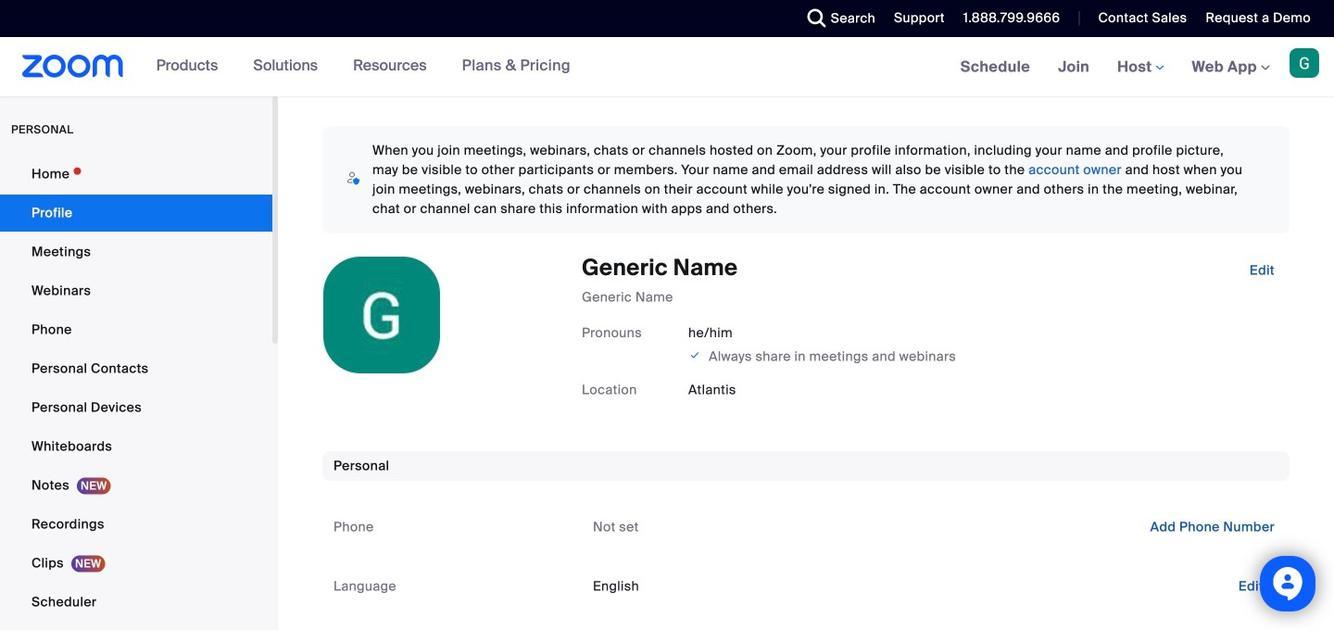 Task type: describe. For each thing, give the bounding box(es) containing it.
edit user photo image
[[367, 307, 397, 324]]

checked image
[[689, 346, 702, 365]]

user photo image
[[324, 257, 440, 374]]



Task type: locate. For each thing, give the bounding box(es) containing it.
banner
[[0, 37, 1335, 98]]

product information navigation
[[142, 37, 585, 96]]

personal menu menu
[[0, 156, 273, 630]]

zoom logo image
[[22, 55, 124, 78]]

profile picture image
[[1290, 48, 1320, 78]]

meetings navigation
[[947, 37, 1335, 98]]



Task type: vqa. For each thing, say whether or not it's contained in the screenshot.
Add to Google Calendar image
no



